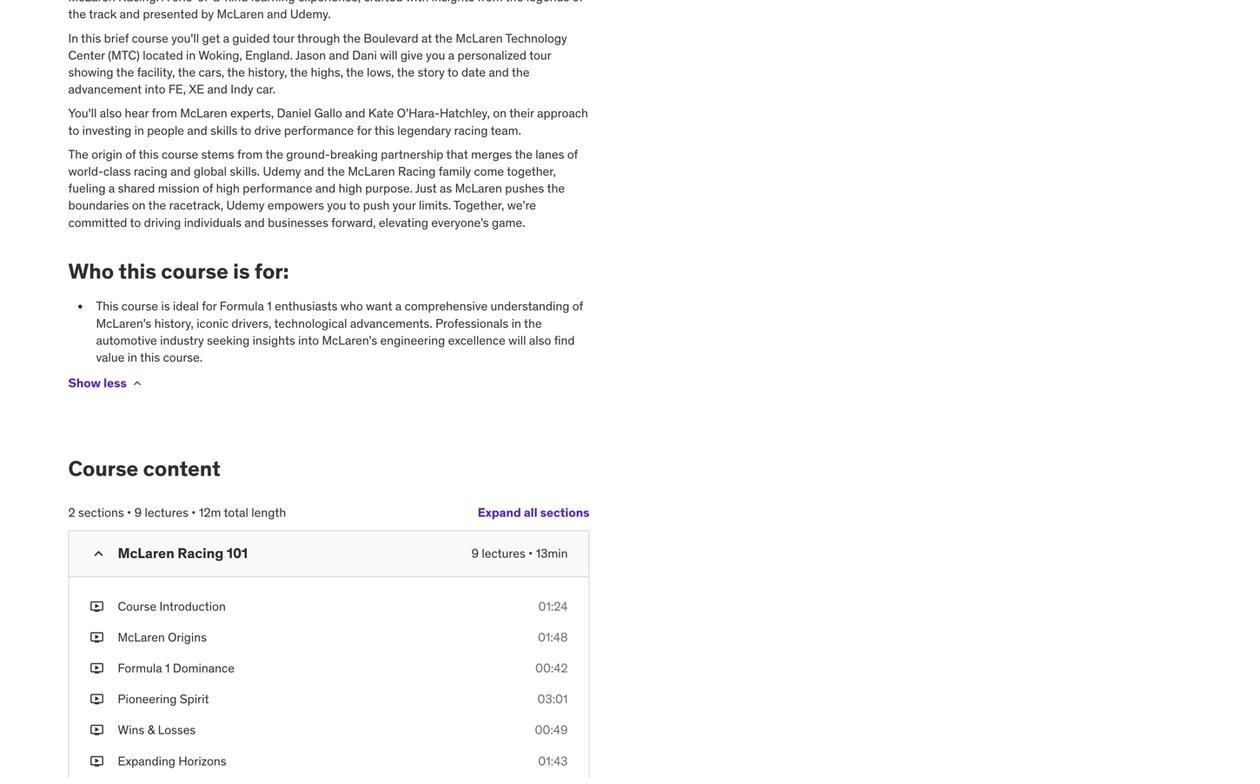 Task type: describe. For each thing, give the bounding box(es) containing it.
lows,
[[367, 64, 394, 80]]

the up 'driving'
[[148, 198, 166, 213]]

formula inside this course is ideal for formula 1 enthusiasts who want a comprehensive understanding of mclaren's history, iconic drivers, technological advancements. professionals in the automotive industry seeking insights into mclaren's engineering excellence will also find value in this course.
[[220, 298, 264, 314]]

for inside in this brief course you'll get a guided tour through the boulevard at the mclaren technology center (mtc) located in woking, england. jason and dani will give you a personalized tour showing the facility, the cars, the history, the highs, the lows, the story to date and the advancement into fe, xe and indy car. you'll also hear from mclaren experts, daniel gallo and kate o'hara-hatchley, on their approach to investing in people and skills to drive performance for this legendary racing team. the origin of this course stems from the ground-breaking partnership that merges the lanes of world-class racing and global skills. udemy and the mclaren racing family come together, fueling a shared mission of high performance and high purpose. just as mclaren pushes the boundaries on the racetrack, udemy empowers you to push your limits. together, we're committed to driving individuals and businesses forward, elevating everyone's game.
[[357, 122, 372, 138]]

people
[[147, 122, 184, 138]]

into inside this course is ideal for formula 1 enthusiasts who want a comprehensive understanding of mclaren's history, iconic drivers, technological advancements. professionals in the automotive industry seeking insights into mclaren's engineering excellence will also find value in this course.
[[298, 332, 319, 348]]

the down personalized
[[512, 64, 530, 80]]

and up empowers
[[316, 180, 336, 196]]

• for 2
[[127, 505, 131, 520]]

xsmall image for mclaren
[[90, 629, 104, 646]]

cars,
[[199, 64, 225, 80]]

course for course introduction
[[118, 598, 157, 614]]

class
[[103, 163, 131, 179]]

gallo
[[314, 105, 342, 121]]

history, inside this course is ideal for formula 1 enthusiasts who want a comprehensive understanding of mclaren's history, iconic drivers, technological advancements. professionals in the automotive industry seeking insights into mclaren's engineering excellence will also find value in this course.
[[154, 315, 194, 331]]

expand all sections
[[478, 505, 590, 520]]

a inside this course is ideal for formula 1 enthusiasts who want a comprehensive understanding of mclaren's history, iconic drivers, technological advancements. professionals in the automotive industry seeking insights into mclaren's engineering excellence will also find value in this course.
[[395, 298, 402, 314]]

course introduction
[[118, 598, 226, 614]]

enthusiasts
[[275, 298, 338, 314]]

you'll
[[171, 30, 199, 46]]

of down global
[[203, 180, 213, 196]]

jason
[[296, 47, 326, 63]]

ground-
[[286, 146, 330, 162]]

2
[[68, 505, 75, 520]]

to left 'driving'
[[130, 215, 141, 230]]

0 vertical spatial udemy
[[263, 163, 301, 179]]

the down the jason
[[290, 64, 308, 80]]

approach
[[537, 105, 588, 121]]

13min
[[536, 545, 568, 561]]

the up fe,
[[178, 64, 196, 80]]

0 vertical spatial performance
[[284, 122, 354, 138]]

find
[[554, 332, 575, 348]]

1 high from the left
[[216, 180, 240, 196]]

the down breaking
[[327, 163, 345, 179]]

length
[[251, 505, 286, 520]]

for:
[[255, 258, 289, 284]]

ideal
[[173, 298, 199, 314]]

1 vertical spatial racing
[[134, 163, 168, 179]]

1 vertical spatial performance
[[243, 180, 313, 196]]

get
[[202, 30, 220, 46]]

daniel
[[277, 105, 311, 121]]

in down hear
[[134, 122, 144, 138]]

horizons
[[179, 753, 227, 769]]

and right individuals
[[245, 215, 265, 230]]

pushes
[[505, 180, 545, 196]]

in down understanding
[[512, 315, 522, 331]]

skills.
[[230, 163, 260, 179]]

origins
[[168, 629, 207, 645]]

formula 1 dominance
[[118, 660, 235, 676]]

03:01
[[538, 691, 568, 707]]

the up together,
[[515, 146, 533, 162]]

seeking
[[207, 332, 250, 348]]

in
[[68, 30, 78, 46]]

expand all sections button
[[478, 495, 590, 530]]

also inside in this brief course you'll get a guided tour through the boulevard at the mclaren technology center (mtc) located in woking, england. jason and dani will give you a personalized tour showing the facility, the cars, the history, the highs, the lows, the story to date and the advancement into fe, xe and indy car. you'll also hear from mclaren experts, daniel gallo and kate o'hara-hatchley, on their approach to investing in people and skills to drive performance for this legendary racing team. the origin of this course stems from the ground-breaking partnership that merges the lanes of world-class racing and global skills. udemy and the mclaren racing family come together, fueling a shared mission of high performance and high purpose. just as mclaren pushes the boundaries on the racetrack, udemy empowers you to push your limits. together, we're committed to driving individuals and businesses forward, elevating everyone's game.
[[100, 105, 122, 121]]

the inside this course is ideal for formula 1 enthusiasts who want a comprehensive understanding of mclaren's history, iconic drivers, technological advancements. professionals in the automotive industry seeking insights into mclaren's engineering excellence will also find value in this course.
[[524, 315, 542, 331]]

in down 'automotive'
[[128, 349, 137, 365]]

guided
[[232, 30, 270, 46]]

drive
[[254, 122, 281, 138]]

xsmall image for formula
[[90, 660, 104, 677]]

individuals
[[184, 215, 242, 230]]

1 horizontal spatial from
[[237, 146, 263, 162]]

course up the located
[[132, 30, 169, 46]]

0 vertical spatial you
[[426, 47, 445, 63]]

origin
[[91, 146, 122, 162]]

brief
[[104, 30, 129, 46]]

0 vertical spatial from
[[152, 105, 177, 121]]

fueling
[[68, 180, 106, 196]]

center
[[68, 47, 105, 63]]

course for course content
[[68, 456, 138, 482]]

together,
[[507, 163, 556, 179]]

of inside this course is ideal for formula 1 enthusiasts who want a comprehensive understanding of mclaren's history, iconic drivers, technological advancements. professionals in the automotive industry seeking insights into mclaren's engineering excellence will also find value in this course.
[[573, 298, 583, 314]]

and down cars,
[[207, 81, 228, 97]]

limits.
[[419, 198, 451, 213]]

dominance
[[173, 660, 235, 676]]

expanding
[[118, 753, 176, 769]]

xe
[[189, 81, 204, 97]]

technology
[[506, 30, 568, 46]]

shared
[[118, 180, 155, 196]]

drivers,
[[232, 315, 272, 331]]

and up highs,
[[329, 47, 349, 63]]

to down experts,
[[240, 122, 252, 138]]

1 vertical spatial on
[[132, 198, 146, 213]]

1 vertical spatial mclaren's
[[322, 332, 378, 348]]

1 vertical spatial 1
[[165, 660, 170, 676]]

insights
[[253, 332, 295, 348]]

committed
[[68, 215, 127, 230]]

this course is ideal for formula 1 enthusiasts who want a comprehensive understanding of mclaren's history, iconic drivers, technological advancements. professionals in the automotive industry seeking insights into mclaren's engineering excellence will also find value in this course.
[[96, 298, 583, 365]]

your
[[393, 198, 416, 213]]

o'hara-
[[397, 105, 440, 121]]

in down you'll at the top left
[[186, 47, 196, 63]]

1 vertical spatial udemy
[[226, 198, 265, 213]]

mclaren up purpose.
[[348, 163, 395, 179]]

and down personalized
[[489, 64, 509, 80]]

story
[[418, 64, 445, 80]]

stems
[[201, 146, 234, 162]]

elevating
[[379, 215, 429, 230]]

forward,
[[332, 215, 376, 230]]

the down '(mtc)'
[[116, 64, 134, 80]]

that
[[446, 146, 468, 162]]

lanes
[[536, 146, 565, 162]]

this inside this course is ideal for formula 1 enthusiasts who want a comprehensive understanding of mclaren's history, iconic drivers, technological advancements. professionals in the automotive industry seeking insights into mclaren's engineering excellence will also find value in this course.
[[140, 349, 160, 365]]

personalized
[[458, 47, 527, 63]]

date
[[462, 64, 486, 80]]

the down "dani"
[[346, 64, 364, 80]]

the up the indy
[[227, 64, 245, 80]]

you'll
[[68, 105, 97, 121]]

racetrack,
[[169, 198, 224, 213]]

investing
[[82, 122, 131, 138]]

into inside in this brief course you'll get a guided tour through the boulevard at the mclaren technology center (mtc) located in woking, england. jason and dani will give you a personalized tour showing the facility, the cars, the history, the highs, the lows, the story to date and the advancement into fe, xe and indy car. you'll also hear from mclaren experts, daniel gallo and kate o'hara-hatchley, on their approach to investing in people and skills to drive performance for this legendary racing team. the origin of this course stems from the ground-breaking partnership that merges the lanes of world-class racing and global skills. udemy and the mclaren racing family come together, fueling a shared mission of high performance and high purpose. just as mclaren pushes the boundaries on the racetrack, udemy empowers you to push your limits. together, we're committed to driving individuals and businesses forward, elevating everyone's game.
[[145, 81, 166, 97]]

9 lectures • 13min
[[472, 545, 568, 561]]

push
[[363, 198, 390, 213]]

for inside this course is ideal for formula 1 enthusiasts who want a comprehensive understanding of mclaren's history, iconic drivers, technological advancements. professionals in the automotive industry seeking insights into mclaren's engineering excellence will also find value in this course.
[[202, 298, 217, 314]]

will inside this course is ideal for formula 1 enthusiasts who want a comprehensive understanding of mclaren's history, iconic drivers, technological advancements. professionals in the automotive industry seeking insights into mclaren's engineering excellence will also find value in this course.
[[509, 332, 526, 348]]

1 horizontal spatial •
[[192, 505, 196, 520]]

car.
[[256, 81, 276, 97]]

partnership
[[381, 146, 444, 162]]

value
[[96, 349, 125, 365]]

who
[[68, 258, 114, 284]]

total
[[224, 505, 249, 520]]

0 vertical spatial lectures
[[145, 505, 189, 520]]

&
[[147, 722, 155, 738]]

kate
[[369, 105, 394, 121]]

legendary
[[398, 122, 451, 138]]

spirit
[[180, 691, 209, 707]]

excellence
[[448, 332, 506, 348]]

show less button
[[68, 366, 144, 401]]

content
[[143, 456, 221, 482]]

course up ideal
[[161, 258, 229, 284]]

mclaren right small image
[[118, 544, 175, 562]]

england.
[[245, 47, 293, 63]]

woking,
[[199, 47, 242, 63]]

engineering
[[380, 332, 445, 348]]

a down class
[[109, 180, 115, 196]]

(mtc)
[[108, 47, 140, 63]]

1 vertical spatial 9
[[472, 545, 479, 561]]

merges
[[471, 146, 512, 162]]

expand
[[478, 505, 521, 520]]

also inside this course is ideal for formula 1 enthusiasts who want a comprehensive understanding of mclaren's history, iconic drivers, technological advancements. professionals in the automotive industry seeking insights into mclaren's engineering excellence will also find value in this course.
[[529, 332, 551, 348]]

everyone's
[[432, 215, 489, 230]]

2 high from the left
[[339, 180, 362, 196]]

boundaries
[[68, 198, 129, 213]]

the down together,
[[547, 180, 565, 196]]

the right at
[[435, 30, 453, 46]]

located
[[143, 47, 183, 63]]

sections inside dropdown button
[[541, 505, 590, 520]]



Task type: locate. For each thing, give the bounding box(es) containing it.
101
[[227, 544, 248, 562]]

a right give
[[448, 47, 455, 63]]

1 horizontal spatial tour
[[530, 47, 552, 63]]

• left 12m
[[192, 505, 196, 520]]

xsmall image left pioneering
[[90, 691, 104, 708]]

00:42
[[536, 660, 568, 676]]

racing
[[398, 163, 436, 179], [178, 544, 224, 562]]

•
[[127, 505, 131, 520], [192, 505, 196, 520], [529, 545, 533, 561]]

history, down england.
[[248, 64, 287, 80]]

also up investing
[[100, 105, 122, 121]]

1 horizontal spatial formula
[[220, 298, 264, 314]]

xsmall image left formula 1 dominance
[[90, 660, 104, 677]]

hatchley,
[[440, 105, 490, 121]]

0 vertical spatial is
[[233, 258, 250, 284]]

course
[[132, 30, 169, 46], [162, 146, 198, 162], [161, 258, 229, 284], [121, 298, 158, 314]]

mclaren's up 'automotive'
[[96, 315, 152, 331]]

highs,
[[311, 64, 343, 80]]

1 horizontal spatial racing
[[398, 163, 436, 179]]

history, up industry
[[154, 315, 194, 331]]

0 horizontal spatial racing
[[178, 544, 224, 562]]

1 vertical spatial course
[[118, 598, 157, 614]]

purpose.
[[365, 180, 413, 196]]

lectures down expand
[[482, 545, 526, 561]]

0 horizontal spatial lectures
[[145, 505, 189, 520]]

show less
[[68, 375, 127, 391]]

mclaren down "course introduction"
[[118, 629, 165, 645]]

the
[[343, 30, 361, 46], [435, 30, 453, 46], [116, 64, 134, 80], [178, 64, 196, 80], [227, 64, 245, 80], [290, 64, 308, 80], [346, 64, 364, 80], [397, 64, 415, 80], [512, 64, 530, 80], [266, 146, 283, 162], [515, 146, 533, 162], [327, 163, 345, 179], [547, 180, 565, 196], [148, 198, 166, 213], [524, 315, 542, 331]]

0 horizontal spatial 1
[[165, 660, 170, 676]]

1 horizontal spatial is
[[233, 258, 250, 284]]

1 horizontal spatial sections
[[541, 505, 590, 520]]

the down the drive
[[266, 146, 283, 162]]

0 horizontal spatial is
[[161, 298, 170, 314]]

2 sections • 9 lectures • 12m total length
[[68, 505, 286, 520]]

world-
[[68, 163, 103, 179]]

1 vertical spatial formula
[[118, 660, 162, 676]]

introduction
[[160, 598, 226, 614]]

who this course is for:
[[68, 258, 289, 284]]

expanding horizons
[[118, 753, 227, 769]]

sections
[[541, 505, 590, 520], [78, 505, 124, 520]]

• for 9
[[529, 545, 533, 561]]

1 up pioneering spirit
[[165, 660, 170, 676]]

0 horizontal spatial racing
[[134, 163, 168, 179]]

for up the iconic
[[202, 298, 217, 314]]

0 vertical spatial into
[[145, 81, 166, 97]]

1 horizontal spatial into
[[298, 332, 319, 348]]

is inside this course is ideal for formula 1 enthusiasts who want a comprehensive understanding of mclaren's history, iconic drivers, technological advancements. professionals in the automotive industry seeking insights into mclaren's engineering excellence will also find value in this course.
[[161, 298, 170, 314]]

xsmall image left expanding
[[90, 753, 104, 770]]

just
[[415, 180, 437, 196]]

racing up shared
[[134, 163, 168, 179]]

industry
[[160, 332, 204, 348]]

will down boulevard
[[380, 47, 398, 63]]

is
[[233, 258, 250, 284], [161, 298, 170, 314]]

0 vertical spatial history,
[[248, 64, 287, 80]]

racing down partnership
[[398, 163, 436, 179]]

• down course content
[[127, 505, 131, 520]]

family
[[439, 163, 471, 179]]

into down facility,
[[145, 81, 166, 97]]

0 vertical spatial course
[[68, 456, 138, 482]]

come
[[474, 163, 504, 179]]

0 horizontal spatial sections
[[78, 505, 124, 520]]

this down 'automotive'
[[140, 349, 160, 365]]

1 horizontal spatial for
[[357, 122, 372, 138]]

0 horizontal spatial on
[[132, 198, 146, 213]]

formula
[[220, 298, 264, 314], [118, 660, 162, 676]]

mclaren racing 101
[[118, 544, 248, 562]]

facility,
[[137, 64, 175, 80]]

performance up empowers
[[243, 180, 313, 196]]

course
[[68, 456, 138, 482], [118, 598, 157, 614]]

for down kate
[[357, 122, 372, 138]]

2 sections from the left
[[78, 505, 124, 520]]

pioneering
[[118, 691, 177, 707]]

course down 'people'
[[162, 146, 198, 162]]

1 vertical spatial into
[[298, 332, 319, 348]]

0 horizontal spatial into
[[145, 81, 166, 97]]

1 vertical spatial for
[[202, 298, 217, 314]]

to left 'date'
[[448, 64, 459, 80]]

0 vertical spatial for
[[357, 122, 372, 138]]

1 horizontal spatial 1
[[267, 298, 272, 314]]

course content
[[68, 456, 221, 482]]

0 horizontal spatial you
[[327, 198, 346, 213]]

to down you'll
[[68, 122, 79, 138]]

1 vertical spatial will
[[509, 332, 526, 348]]

fe,
[[169, 81, 186, 97]]

1 horizontal spatial also
[[529, 332, 551, 348]]

1 sections from the left
[[541, 505, 590, 520]]

xsmall image down small image
[[90, 598, 104, 615]]

this down kate
[[375, 122, 395, 138]]

racing left 101
[[178, 544, 224, 562]]

their
[[510, 105, 534, 121]]

mclaren's
[[96, 315, 152, 331], [322, 332, 378, 348]]

into
[[145, 81, 166, 97], [298, 332, 319, 348]]

history, inside in this brief course you'll get a guided tour through the boulevard at the mclaren technology center (mtc) located in woking, england. jason and dani will give you a personalized tour showing the facility, the cars, the history, the highs, the lows, the story to date and the advancement into fe, xe and indy car. you'll also hear from mclaren experts, daniel gallo and kate o'hara-hatchley, on their approach to investing in people and skills to drive performance for this legendary racing team. the origin of this course stems from the ground-breaking partnership that merges the lanes of world-class racing and global skills. udemy and the mclaren racing family come together, fueling a shared mission of high performance and high purpose. just as mclaren pushes the boundaries on the racetrack, udemy empowers you to push your limits. together, we're committed to driving individuals and businesses forward, elevating everyone's game.
[[248, 64, 287, 80]]

udemy down skills. on the left of page
[[226, 198, 265, 213]]

1 vertical spatial from
[[237, 146, 263, 162]]

and
[[329, 47, 349, 63], [489, 64, 509, 80], [207, 81, 228, 97], [345, 105, 366, 121], [187, 122, 208, 138], [171, 163, 191, 179], [304, 163, 325, 179], [316, 180, 336, 196], [245, 215, 265, 230]]

sections right the all
[[541, 505, 590, 520]]

and left skills
[[187, 122, 208, 138]]

1 vertical spatial history,
[[154, 315, 194, 331]]

show
[[68, 375, 101, 391]]

0 vertical spatial racing
[[398, 163, 436, 179]]

0 vertical spatial on
[[493, 105, 507, 121]]

xsmall image for pioneering
[[90, 691, 104, 708]]

the
[[68, 146, 89, 162]]

game.
[[492, 215, 526, 230]]

0 vertical spatial 9
[[134, 505, 142, 520]]

01:43
[[538, 753, 568, 769]]

this right who
[[119, 258, 156, 284]]

mclaren's down who
[[322, 332, 378, 348]]

and left kate
[[345, 105, 366, 121]]

together,
[[454, 198, 505, 213]]

1 vertical spatial racing
[[178, 544, 224, 562]]

0 vertical spatial formula
[[220, 298, 264, 314]]

tour down technology
[[530, 47, 552, 63]]

high
[[216, 180, 240, 196], [339, 180, 362, 196]]

from
[[152, 105, 177, 121], [237, 146, 263, 162]]

0 vertical spatial tour
[[273, 30, 295, 46]]

is left ideal
[[161, 298, 170, 314]]

high up forward,
[[339, 180, 362, 196]]

history,
[[248, 64, 287, 80], [154, 315, 194, 331]]

xsmall image
[[130, 377, 144, 390], [90, 598, 104, 615], [90, 629, 104, 646], [90, 660, 104, 677], [90, 691, 104, 708], [90, 722, 104, 739], [90, 753, 104, 770]]

1 vertical spatial lectures
[[482, 545, 526, 561]]

mclaren up personalized
[[456, 30, 503, 46]]

understanding
[[491, 298, 570, 314]]

1 up drivers, at the left top of page
[[267, 298, 272, 314]]

1 vertical spatial tour
[[530, 47, 552, 63]]

xsmall image for wins
[[90, 722, 104, 739]]

this down 'people'
[[139, 146, 159, 162]]

1 horizontal spatial high
[[339, 180, 362, 196]]

racing down hatchley,
[[454, 122, 488, 138]]

on
[[493, 105, 507, 121], [132, 198, 146, 213]]

of right lanes
[[568, 146, 578, 162]]

lectures left 12m
[[145, 505, 189, 520]]

as
[[440, 180, 452, 196]]

indy
[[231, 81, 254, 97]]

course right this
[[121, 298, 158, 314]]

0 horizontal spatial will
[[380, 47, 398, 63]]

mission
[[158, 180, 200, 196]]

you up forward,
[[327, 198, 346, 213]]

on down shared
[[132, 198, 146, 213]]

course up 2
[[68, 456, 138, 482]]

small image
[[90, 545, 107, 562]]

0 horizontal spatial from
[[152, 105, 177, 121]]

0 horizontal spatial mclaren's
[[96, 315, 152, 331]]

racing inside in this brief course you'll get a guided tour through the boulevard at the mclaren technology center (mtc) located in woking, england. jason and dani will give you a personalized tour showing the facility, the cars, the history, the highs, the lows, the story to date and the advancement into fe, xe and indy car. you'll also hear from mclaren experts, daniel gallo and kate o'hara-hatchley, on their approach to investing in people and skills to drive performance for this legendary racing team. the origin of this course stems from the ground-breaking partnership that merges the lanes of world-class racing and global skills. udemy and the mclaren racing family come together, fueling a shared mission of high performance and high purpose. just as mclaren pushes the boundaries on the racetrack, udemy empowers you to push your limits. together, we're committed to driving individuals and businesses forward, elevating everyone's game.
[[398, 163, 436, 179]]

performance
[[284, 122, 354, 138], [243, 180, 313, 196]]

xsmall image for course
[[90, 598, 104, 615]]

xsmall image for expanding
[[90, 753, 104, 770]]

is left for:
[[233, 258, 250, 284]]

driving
[[144, 215, 181, 230]]

0 vertical spatial also
[[100, 105, 122, 121]]

high down skills. on the left of page
[[216, 180, 240, 196]]

0 vertical spatial 1
[[267, 298, 272, 314]]

give
[[401, 47, 423, 63]]

0 horizontal spatial for
[[202, 298, 217, 314]]

1 horizontal spatial on
[[493, 105, 507, 121]]

1 horizontal spatial history,
[[248, 64, 287, 80]]

professionals
[[436, 315, 509, 331]]

in this brief course you'll get a guided tour through the boulevard at the mclaren technology center (mtc) located in woking, england. jason and dani will give you a personalized tour showing the facility, the cars, the history, the highs, the lows, the story to date and the advancement into fe, xe and indy car. you'll also hear from mclaren experts, daniel gallo and kate o'hara-hatchley, on their approach to investing in people and skills to drive performance for this legendary racing team. the origin of this course stems from the ground-breaking partnership that merges the lanes of world-class racing and global skills. udemy and the mclaren racing family come together, fueling a shared mission of high performance and high purpose. just as mclaren pushes the boundaries on the racetrack, udemy empowers you to push your limits. together, we're committed to driving individuals and businesses forward, elevating everyone's game.
[[68, 30, 588, 230]]

from up 'people'
[[152, 105, 177, 121]]

to
[[448, 64, 459, 80], [68, 122, 79, 138], [240, 122, 252, 138], [349, 198, 360, 213], [130, 215, 141, 230]]

advancement
[[68, 81, 142, 97]]

sections right 2
[[78, 505, 124, 520]]

the down understanding
[[524, 315, 542, 331]]

1 vertical spatial also
[[529, 332, 551, 348]]

1 horizontal spatial racing
[[454, 122, 488, 138]]

0 horizontal spatial history,
[[154, 315, 194, 331]]

0 horizontal spatial also
[[100, 105, 122, 121]]

0 horizontal spatial •
[[127, 505, 131, 520]]

who
[[341, 298, 363, 314]]

1 vertical spatial is
[[161, 298, 170, 314]]

xsmall image inside show less "button"
[[130, 377, 144, 390]]

also left find
[[529, 332, 551, 348]]

0 vertical spatial mclaren's
[[96, 315, 152, 331]]

00:49
[[535, 722, 568, 738]]

1 horizontal spatial lectures
[[482, 545, 526, 561]]

• left 13min
[[529, 545, 533, 561]]

0 vertical spatial racing
[[454, 122, 488, 138]]

9 down expand
[[472, 545, 479, 561]]

mclaren down the xe
[[180, 105, 227, 121]]

showing
[[68, 64, 114, 80]]

formula up drivers, at the left top of page
[[220, 298, 264, 314]]

0 horizontal spatial formula
[[118, 660, 162, 676]]

and up 'mission'
[[171, 163, 191, 179]]

a up advancements.
[[395, 298, 402, 314]]

1 vertical spatial you
[[327, 198, 346, 213]]

udemy down ground-
[[263, 163, 301, 179]]

will
[[380, 47, 398, 63], [509, 332, 526, 348]]

0 vertical spatial will
[[380, 47, 398, 63]]

course.
[[163, 349, 203, 365]]

the down give
[[397, 64, 415, 80]]

a
[[223, 30, 230, 46], [448, 47, 455, 63], [109, 180, 115, 196], [395, 298, 402, 314]]

this up center
[[81, 30, 101, 46]]

at
[[422, 30, 432, 46]]

xsmall image left wins
[[90, 722, 104, 739]]

1
[[267, 298, 272, 314], [165, 660, 170, 676]]

mclaren up the together,
[[455, 180, 502, 196]]

1 horizontal spatial you
[[426, 47, 445, 63]]

1 horizontal spatial will
[[509, 332, 526, 348]]

empowers
[[268, 198, 324, 213]]

you up story
[[426, 47, 445, 63]]

for
[[357, 122, 372, 138], [202, 298, 217, 314]]

the up "dani"
[[343, 30, 361, 46]]

on up team.
[[493, 105, 507, 121]]

this
[[96, 298, 119, 314]]

wins
[[118, 722, 145, 738]]

0 horizontal spatial tour
[[273, 30, 295, 46]]

tour up england.
[[273, 30, 295, 46]]

0 horizontal spatial 9
[[134, 505, 142, 520]]

and down ground-
[[304, 163, 325, 179]]

of up class
[[125, 146, 136, 162]]

1 inside this course is ideal for formula 1 enthusiasts who want a comprehensive understanding of mclaren's history, iconic drivers, technological advancements. professionals in the automotive industry seeking insights into mclaren's engineering excellence will also find value in this course.
[[267, 298, 272, 314]]

from up skills. on the left of page
[[237, 146, 263, 162]]

will inside in this brief course you'll get a guided tour through the boulevard at the mclaren technology center (mtc) located in woking, england. jason and dani will give you a personalized tour showing the facility, the cars, the history, the highs, the lows, the story to date and the advancement into fe, xe and indy car. you'll also hear from mclaren experts, daniel gallo and kate o'hara-hatchley, on their approach to investing in people and skills to drive performance for this legendary racing team. the origin of this course stems from the ground-breaking partnership that merges the lanes of world-class racing and global skills. udemy and the mclaren racing family come together, fueling a shared mission of high performance and high purpose. just as mclaren pushes the boundaries on the racetrack, udemy empowers you to push your limits. together, we're committed to driving individuals and businesses forward, elevating everyone's game.
[[380, 47, 398, 63]]

hear
[[125, 105, 149, 121]]

2 horizontal spatial •
[[529, 545, 533, 561]]

xsmall image left the mclaren origins
[[90, 629, 104, 646]]

performance down gallo
[[284, 122, 354, 138]]

a right get
[[223, 30, 230, 46]]

0 horizontal spatial high
[[216, 180, 240, 196]]

1 horizontal spatial mclaren's
[[322, 332, 378, 348]]

01:48
[[538, 629, 568, 645]]

breaking
[[330, 146, 378, 162]]

to up forward,
[[349, 198, 360, 213]]

1 horizontal spatial 9
[[472, 545, 479, 561]]

iconic
[[197, 315, 229, 331]]

course inside this course is ideal for formula 1 enthusiasts who want a comprehensive understanding of mclaren's history, iconic drivers, technological advancements. professionals in the automotive industry seeking insights into mclaren's engineering excellence will also find value in this course.
[[121, 298, 158, 314]]

formula up pioneering
[[118, 660, 162, 676]]

want
[[366, 298, 393, 314]]

we're
[[508, 198, 536, 213]]



Task type: vqa. For each thing, say whether or not it's contained in the screenshot.
for: on the top left
yes



